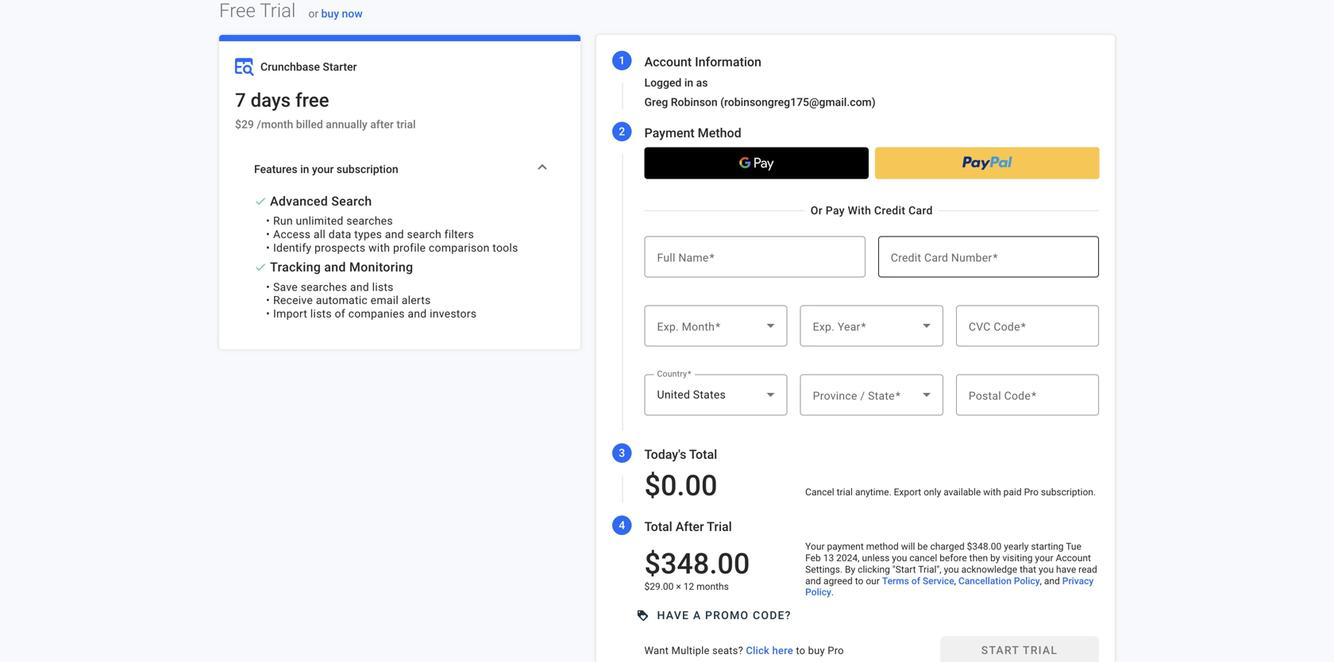 Task type: locate. For each thing, give the bounding box(es) containing it.
total left after
[[645, 520, 673, 535]]

postal code
[[969, 389, 1031, 403]]

1 vertical spatial trial
[[837, 487, 853, 498]]

2024,
[[837, 553, 860, 564]]

all
[[314, 228, 326, 241]]

or buy now
[[309, 7, 363, 20]]

your down starting
[[1036, 553, 1054, 564]]

1 horizontal spatial total
[[690, 447, 718, 462]]

0 vertical spatial code
[[994, 320, 1021, 333]]

$348.00 up then
[[967, 542, 1002, 553]]

1 vertical spatial buy
[[809, 645, 825, 657]]

feb
[[806, 553, 821, 564]]

and down "settings."
[[806, 576, 822, 587]]

trial right cancel
[[837, 487, 853, 498]]

cancel
[[910, 553, 938, 564]]

to inside your payment method will be charged $348.00 yearly starting tue feb 13 2024, unless you cancel before then by visiting your account settings. by clicking "start trial", you acknowledge that you have read and agreed to our
[[855, 576, 864, 587]]

0 vertical spatial lists
[[372, 281, 394, 294]]

identify
[[273, 241, 312, 254]]

you up '"start'
[[892, 553, 908, 564]]

search
[[332, 194, 372, 209]]

0 horizontal spatial buy
[[321, 7, 339, 20]]

0 horizontal spatial policy
[[806, 587, 832, 598]]

searches for and
[[301, 281, 347, 294]]

searches inside 'tracking and monitoring save searches and lists receive automatic email alerts import lists of companies and investors'
[[301, 281, 347, 294]]

terms of service link
[[883, 576, 955, 587]]

0 horizontal spatial of
[[335, 307, 346, 321]]

searches inside advanced search run unlimited searches access all data types and search filters identify prospects with profile comparison tools
[[347, 215, 393, 228]]

×
[[676, 582, 681, 593]]

clicking
[[858, 564, 891, 576]]

of down automatic
[[335, 307, 346, 321]]

policy down agreed
[[806, 587, 832, 598]]

$348.00
[[967, 542, 1002, 553], [645, 547, 750, 581]]

0 vertical spatial of
[[335, 307, 346, 321]]

code right cvc on the right of page
[[994, 320, 1021, 333]]

0 vertical spatial your
[[312, 163, 334, 176]]

1 vertical spatial searches
[[301, 281, 347, 294]]

1 vertical spatial with
[[984, 487, 1002, 498]]

and down 'have'
[[1045, 576, 1060, 587]]

0 vertical spatial trial
[[397, 118, 416, 131]]

import
[[273, 307, 308, 321]]

code right "postal" on the bottom right
[[1005, 389, 1031, 403]]

in left as
[[685, 76, 694, 89]]

1 vertical spatial lists
[[310, 307, 332, 321]]

policy
[[1014, 576, 1040, 587], [806, 587, 832, 598]]

trial",
[[919, 564, 942, 576]]

you
[[892, 553, 908, 564], [944, 564, 959, 576], [1039, 564, 1054, 576]]

in inside features in your subscription dropdown button
[[300, 163, 309, 176]]

your up 'advanced' at the left top of the page
[[312, 163, 334, 176]]

pro right paid
[[1025, 487, 1039, 498]]

1 vertical spatial pro
[[828, 645, 844, 657]]

with
[[369, 241, 390, 254], [984, 487, 1002, 498]]

in
[[685, 76, 694, 89], [300, 163, 309, 176]]

in right features on the left top of the page
[[300, 163, 309, 176]]

credit
[[875, 204, 906, 217], [891, 251, 922, 264]]

and up profile
[[385, 228, 404, 241]]

0 horizontal spatial in
[[300, 163, 309, 176]]

companies
[[348, 307, 405, 321]]

1 horizontal spatial policy
[[1014, 576, 1040, 587]]

card up credit card number
[[909, 204, 933, 217]]

1 vertical spatial total
[[645, 520, 673, 535]]

to right here at the right bottom of page
[[796, 645, 806, 657]]

have a promo code?
[[657, 610, 792, 623]]

and inside advanced search run unlimited searches access all data types and search filters identify prospects with profile comparison tools
[[385, 228, 404, 241]]

0 horizontal spatial with
[[369, 241, 390, 254]]

total right today's
[[690, 447, 718, 462]]

only
[[924, 487, 942, 498]]

0 vertical spatial pro
[[1025, 487, 1039, 498]]

lists down automatic
[[310, 307, 332, 321]]

with down types
[[369, 241, 390, 254]]

service
[[923, 576, 955, 587]]

acknowledge
[[962, 564, 1018, 576]]

0 vertical spatial in
[[685, 76, 694, 89]]

buy right here at the right bottom of page
[[809, 645, 825, 657]]

policy down the "that"
[[1014, 576, 1040, 587]]

0 vertical spatial with
[[369, 241, 390, 254]]

credit right 'with'
[[875, 204, 906, 217]]

1 vertical spatial code
[[1005, 389, 1031, 403]]

here
[[773, 645, 794, 657]]

0 horizontal spatial your
[[312, 163, 334, 176]]

lists
[[372, 281, 394, 294], [310, 307, 332, 321]]

to left our
[[855, 576, 864, 587]]

1 horizontal spatial ,
[[1040, 576, 1042, 587]]

.
[[832, 587, 834, 598]]

total after trial
[[645, 520, 732, 535]]

1 vertical spatial in
[[300, 163, 309, 176]]

comparison
[[429, 241, 490, 254]]

0 vertical spatial to
[[855, 576, 864, 587]]

receive
[[273, 294, 313, 307]]

prospects
[[315, 241, 366, 254]]

1 horizontal spatial in
[[685, 76, 694, 89]]

1 vertical spatial of
[[912, 576, 921, 587]]

billed
[[296, 118, 323, 131]]

number
[[952, 251, 993, 264]]

have
[[657, 610, 690, 623]]

be
[[918, 542, 928, 553]]

account information logged in as greg robinson (robinsongreg175@gmail.com)
[[645, 54, 876, 109]]

lists up email
[[372, 281, 394, 294]]

searches up automatic
[[301, 281, 347, 294]]

0 horizontal spatial pro
[[828, 645, 844, 657]]

you right the "that"
[[1039, 564, 1054, 576]]

0 vertical spatial account
[[645, 54, 692, 69]]

0 vertical spatial searches
[[347, 215, 393, 228]]

1 horizontal spatial to
[[855, 576, 864, 587]]

subscription
[[337, 163, 399, 176]]

card left number
[[925, 251, 949, 264]]

1 vertical spatial your
[[1036, 553, 1054, 564]]

account inside your payment method will be charged $348.00 yearly starting tue feb 13 2024, unless you cancel before then by visiting your account settings. by clicking "start trial", you acknowledge that you have read and agreed to our
[[1056, 553, 1092, 564]]

0 horizontal spatial account
[[645, 54, 692, 69]]

terms
[[883, 576, 910, 587]]

$348.00 up 12
[[645, 547, 750, 581]]

1 horizontal spatial $348.00
[[967, 542, 1002, 553]]

account up logged
[[645, 54, 692, 69]]

tools
[[493, 241, 518, 254]]

as
[[696, 76, 708, 89]]

or
[[309, 7, 319, 20]]

/month
[[257, 118, 293, 131]]

terms of service , cancellation policy , and
[[883, 576, 1063, 587]]

by
[[845, 564, 856, 576]]

0 vertical spatial policy
[[1014, 576, 1040, 587]]

1 horizontal spatial of
[[912, 576, 921, 587]]

automatic
[[316, 294, 368, 307]]

investors
[[430, 307, 477, 321]]

total
[[690, 447, 718, 462], [645, 520, 673, 535]]

1 horizontal spatial pro
[[1025, 487, 1039, 498]]

days
[[251, 89, 291, 111]]

0 vertical spatial credit
[[875, 204, 906, 217]]

unlimited
[[296, 215, 344, 228]]

access
[[273, 228, 311, 241]]

credit down or pay with credit card
[[891, 251, 922, 264]]

features
[[254, 163, 298, 176]]

12
[[684, 582, 695, 593]]

1 horizontal spatial lists
[[372, 281, 394, 294]]

0 horizontal spatial trial
[[397, 118, 416, 131]]

of
[[335, 307, 346, 321], [912, 576, 921, 587]]

annually
[[326, 118, 368, 131]]

with left paid
[[984, 487, 1002, 498]]

0 vertical spatial buy
[[321, 7, 339, 20]]

1 vertical spatial to
[[796, 645, 806, 657]]

0 horizontal spatial $348.00
[[645, 547, 750, 581]]

now
[[342, 7, 363, 20]]

crunchbase
[[261, 60, 320, 73]]

searches up types
[[347, 215, 393, 228]]

2 , from the left
[[1040, 576, 1042, 587]]

card
[[909, 204, 933, 217], [925, 251, 949, 264]]

buy
[[321, 7, 339, 20], [809, 645, 825, 657]]

in inside account information logged in as greg robinson (robinsongreg175@gmail.com)
[[685, 76, 694, 89]]

1 vertical spatial policy
[[806, 587, 832, 598]]

Postal Code text field
[[969, 386, 1087, 405]]

searches
[[347, 215, 393, 228], [301, 281, 347, 294]]

code
[[994, 320, 1021, 333], [1005, 389, 1031, 403]]

$348.00 $29.00 × 12 months
[[645, 547, 750, 593]]

click here link
[[746, 645, 794, 657]]

tracking
[[270, 260, 321, 275]]

trial
[[397, 118, 416, 131], [837, 487, 853, 498]]

0 horizontal spatial ,
[[955, 576, 957, 587]]

1 horizontal spatial you
[[944, 564, 959, 576]]

$29
[[235, 118, 254, 131]]

1 , from the left
[[955, 576, 957, 587]]

pro right here at the right bottom of page
[[828, 645, 844, 657]]

1 horizontal spatial your
[[1036, 553, 1054, 564]]

1 horizontal spatial account
[[1056, 553, 1092, 564]]

account down tue
[[1056, 553, 1092, 564]]

1 vertical spatial account
[[1056, 553, 1092, 564]]

2 horizontal spatial you
[[1039, 564, 1054, 576]]

name
[[679, 251, 709, 264]]

cancel
[[806, 487, 835, 498]]

trial right after at the top left of page
[[397, 118, 416, 131]]

you down before
[[944, 564, 959, 576]]

buy right or
[[321, 7, 339, 20]]

of down '"start'
[[912, 576, 921, 587]]

1 horizontal spatial with
[[984, 487, 1002, 498]]

1 horizontal spatial buy
[[809, 645, 825, 657]]

pro
[[1025, 487, 1039, 498], [828, 645, 844, 657]]

full name
[[657, 251, 709, 264]]



Task type: describe. For each thing, give the bounding box(es) containing it.
available
[[944, 487, 981, 498]]

subscription.
[[1041, 487, 1096, 498]]

1 horizontal spatial trial
[[837, 487, 853, 498]]

agreed
[[824, 576, 853, 587]]

unless
[[862, 553, 890, 564]]

privacy
[[1063, 576, 1094, 587]]

method
[[867, 542, 899, 553]]

want
[[645, 645, 669, 657]]

filters
[[445, 228, 474, 241]]

and down "prospects"
[[324, 260, 346, 275]]

or pay with credit card
[[811, 204, 933, 217]]

paid
[[1004, 487, 1022, 498]]

yearly
[[1004, 542, 1029, 553]]

then
[[970, 553, 988, 564]]

0 horizontal spatial to
[[796, 645, 806, 657]]

advanced
[[270, 194, 328, 209]]

your inside your payment method will be charged $348.00 yearly starting tue feb 13 2024, unless you cancel before then by visiting your account settings. by clicking "start trial", you acknowledge that you have read and agreed to our
[[1036, 553, 1054, 564]]

$29.00
[[645, 582, 674, 593]]

features in your subscription button
[[235, 144, 565, 195]]

crunchbase starter
[[261, 60, 357, 73]]

pay
[[826, 204, 845, 217]]

or
[[811, 204, 823, 217]]

of inside 'tracking and monitoring save searches and lists receive automatic email alerts import lists of companies and investors'
[[335, 307, 346, 321]]

CVC Code text field
[[969, 317, 1087, 336]]

have a promo code? button
[[632, 597, 797, 635]]

starter
[[323, 60, 357, 73]]

will
[[901, 542, 916, 553]]

multiple
[[672, 645, 710, 657]]

0 horizontal spatial you
[[892, 553, 908, 564]]

code?
[[753, 610, 792, 623]]

search
[[407, 228, 442, 241]]

account inside account information logged in as greg robinson (robinsongreg175@gmail.com)
[[645, 54, 692, 69]]

code for cvc code
[[994, 320, 1021, 333]]

code for postal code
[[1005, 389, 1031, 403]]

searches for search
[[347, 215, 393, 228]]

information
[[695, 54, 762, 69]]

promo
[[706, 610, 749, 623]]

privacy policy
[[806, 576, 1094, 598]]

trial
[[707, 520, 732, 535]]

advanced search run unlimited searches access all data types and search filters identify prospects with profile comparison tools
[[270, 194, 518, 254]]

your inside dropdown button
[[312, 163, 334, 176]]

and inside your payment method will be charged $348.00 yearly starting tue feb 13 2024, unless you cancel before then by visiting your account settings. by clicking "start trial", you acknowledge that you have read and agreed to our
[[806, 576, 822, 587]]

payment
[[645, 125, 695, 141]]

$348.00 inside your payment method will be charged $348.00 yearly starting tue feb 13 2024, unless you cancel before then by visiting your account settings. by clicking "start trial", you acknowledge that you have read and agreed to our
[[967, 542, 1002, 553]]

your
[[806, 542, 825, 553]]

data
[[329, 228, 352, 241]]

cancel trial anytime. export only available with paid pro subscription.
[[806, 487, 1096, 498]]

greg
[[645, 96, 668, 109]]

seats?
[[713, 645, 744, 657]]

with inside advanced search run unlimited searches access all data types and search filters identify prospects with profile comparison tools
[[369, 241, 390, 254]]

visiting
[[1003, 553, 1033, 564]]

have
[[1057, 564, 1077, 576]]

monitoring
[[349, 260, 413, 275]]

after
[[370, 118, 394, 131]]

a
[[693, 610, 702, 623]]

payment
[[827, 542, 864, 553]]

want multiple seats? click here to buy pro
[[645, 645, 844, 657]]

logged
[[645, 76, 682, 89]]

0 horizontal spatial total
[[645, 520, 673, 535]]

robinson
[[671, 96, 718, 109]]

today's total
[[645, 447, 718, 462]]

anytime.
[[856, 487, 892, 498]]

free
[[296, 89, 329, 111]]

tue
[[1066, 542, 1082, 553]]

tracking and monitoring save searches and lists receive automatic email alerts import lists of companies and investors
[[270, 260, 477, 321]]

1 vertical spatial credit
[[891, 251, 922, 264]]

cvc
[[969, 320, 991, 333]]

7
[[235, 89, 246, 111]]

today's
[[645, 447, 687, 462]]

0 horizontal spatial lists
[[310, 307, 332, 321]]

13
[[824, 553, 834, 564]]

that
[[1020, 564, 1037, 576]]

Full Name text field
[[657, 247, 853, 266]]

after
[[676, 520, 704, 535]]

method
[[698, 125, 742, 141]]

and up automatic
[[350, 281, 369, 294]]

click
[[746, 645, 770, 657]]

read
[[1079, 564, 1098, 576]]

7 days free $29 /month billed annually after trial
[[235, 89, 416, 131]]

cancellation policy link
[[959, 576, 1040, 587]]

(robinsongreg175@gmail.com)
[[721, 96, 876, 109]]

and down alerts
[[408, 307, 427, 321]]

trial inside the 7 days free $29 /month billed annually after trial
[[397, 118, 416, 131]]

export
[[894, 487, 922, 498]]

save
[[273, 281, 298, 294]]

0 vertical spatial total
[[690, 447, 718, 462]]

features in your subscription
[[254, 163, 399, 176]]

payment method
[[645, 125, 742, 141]]

1 vertical spatial card
[[925, 251, 949, 264]]

"start
[[893, 564, 916, 576]]

policy inside privacy policy
[[806, 587, 832, 598]]

types
[[354, 228, 382, 241]]

Credit Card Number text field
[[891, 247, 1087, 266]]

email
[[371, 294, 399, 307]]

0 vertical spatial card
[[909, 204, 933, 217]]

before
[[940, 553, 967, 564]]



Task type: vqa. For each thing, say whether or not it's contained in the screenshot.
tab list
no



